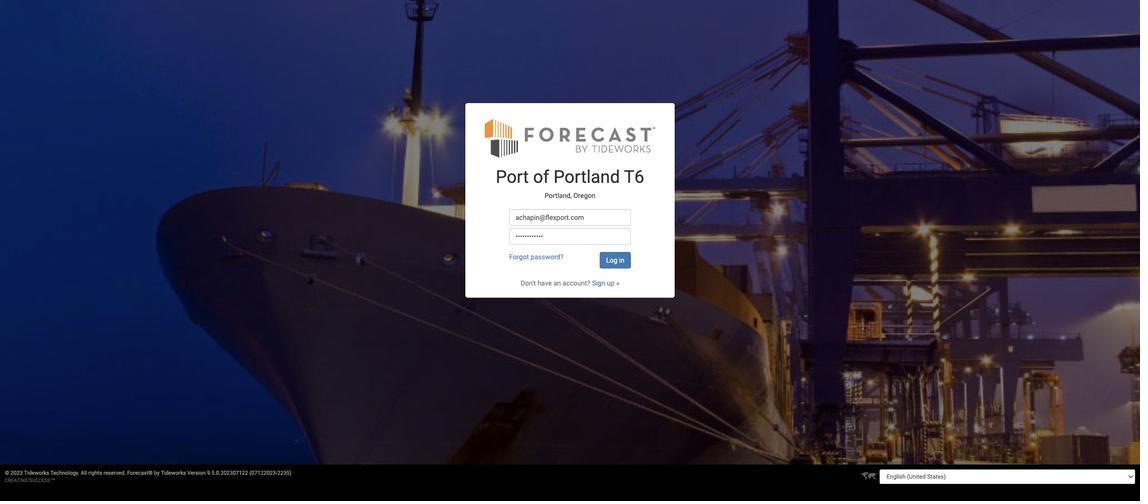Task type: describe. For each thing, give the bounding box(es) containing it.
of
[[533, 167, 549, 187]]

℠
[[51, 478, 55, 483]]

all
[[81, 470, 87, 477]]

forgot password? log in
[[509, 253, 625, 264]]

port of portland t6 portland, oregon
[[496, 167, 644, 199]]

sign up » link
[[592, 279, 619, 287]]

account?
[[563, 279, 590, 287]]

2 tideworks from the left
[[161, 470, 186, 477]]

© 2023 tideworks technology. all rights reserved. forecast® by tideworks version 9.5.0.202307122 (07122023-2235) creating success ℠
[[5, 470, 291, 483]]

portland,
[[545, 192, 572, 199]]

forecast® by tideworks image
[[485, 118, 655, 158]]

creating
[[5, 478, 28, 483]]

reserved.
[[104, 470, 126, 477]]

sign
[[592, 279, 605, 287]]

forgot password? link
[[509, 253, 563, 261]]

version
[[187, 470, 206, 477]]

portland
[[554, 167, 620, 187]]

port
[[496, 167, 529, 187]]

rights
[[88, 470, 102, 477]]

forgot
[[509, 253, 529, 261]]

oregon
[[573, 192, 595, 199]]

t6
[[624, 167, 644, 187]]

2023
[[10, 470, 23, 477]]

have
[[537, 279, 552, 287]]



Task type: vqa. For each thing, say whether or not it's contained in the screenshot.
General
no



Task type: locate. For each thing, give the bounding box(es) containing it.
tideworks up success
[[24, 470, 49, 477]]

1 tideworks from the left
[[24, 470, 49, 477]]

©
[[5, 470, 9, 477]]

by
[[154, 470, 160, 477]]

up
[[607, 279, 615, 287]]

tideworks
[[24, 470, 49, 477], [161, 470, 186, 477]]

Email or username text field
[[509, 209, 631, 226]]

an
[[553, 279, 561, 287]]

in
[[619, 257, 625, 264]]

9.5.0.202307122
[[207, 470, 248, 477]]

0 horizontal spatial tideworks
[[24, 470, 49, 477]]

log
[[606, 257, 617, 264]]

tideworks right by on the left of the page
[[161, 470, 186, 477]]

success
[[29, 478, 50, 483]]

2235)
[[277, 470, 291, 477]]

forecast®
[[127, 470, 153, 477]]

Password password field
[[509, 228, 631, 245]]

log in button
[[600, 252, 631, 269]]

password?
[[531, 253, 563, 261]]

(07122023-
[[249, 470, 277, 477]]

»
[[616, 279, 619, 287]]

don't
[[521, 279, 536, 287]]

don't have an account? sign up »
[[521, 279, 619, 287]]

1 horizontal spatial tideworks
[[161, 470, 186, 477]]

technology.
[[50, 470, 79, 477]]



